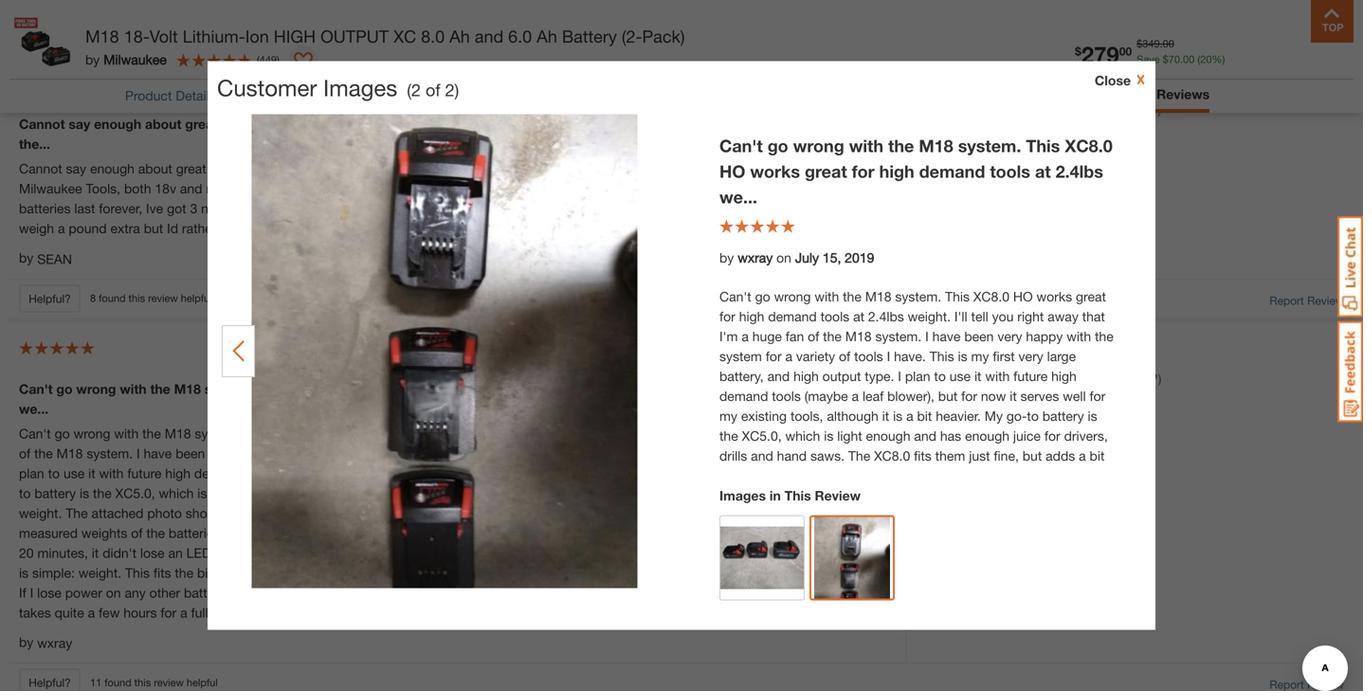 Task type: describe. For each thing, give the bounding box(es) containing it.
0 vertical spatial found
[[99, 27, 126, 39]]

now inside the cannot say enough about great this product is. milwaukee not only stands by their product but the... cannot say enough about great this product is. milwaukee not only stands by their product but they also believe in it. ive got a small army of milwaukee tools, both 18v and regular hand tools from drywall saws to tape measures. i can say that they are worth the extra money. these batteries last forever, ive got 3 now because how awesome they are. they cost a lot, sure but i get literally twice if not three time the life. they may weigh a pound extra but id rather pick up the pound and get 4 more hours.
[[201, 201, 226, 216]]

2 cannot from the top
[[19, 161, 62, 176]]

( inside customer images ( 2 of 2 )
[[407, 80, 412, 100]]

1 vertical spatial only
[[392, 161, 416, 176]]

not
[[260, 605, 281, 621]]

0 horizontal spatial you
[[359, 605, 381, 621]]

product image image
[[14, 9, 76, 71]]

0 horizontal spatial )
[[277, 53, 280, 66]]

2 other from the left
[[366, 585, 397, 601]]

both
[[124, 181, 151, 196]]

2 horizontal spatial $
[[1163, 53, 1169, 65]]

cannot say enough about great this product is. milwaukee not only stands by their product but the... cannot say enough about great this product is. milwaukee not only stands by their product but they also believe in it. ive got a small army of milwaukee tools, both 18v and regular hand tools from drywall saws to tape measures. i can say that they are worth the extra money. these batteries last forever, ive got 3 now because how awesome they are. they cost a lot, sure but i get literally twice if not three time the life. they may weigh a pound extra but id rather pick up the pound and get 4 more hours.
[[19, 116, 886, 236]]

1 horizontal spatial bit
[[856, 485, 871, 501]]

1 horizontal spatial $
[[1137, 37, 1143, 50]]

my
[[850, 465, 868, 481]]

1 vertical spatial got
[[167, 201, 186, 216]]

and down serves
[[517, 485, 539, 501]]

1 horizontal spatial get
[[582, 201, 601, 216]]

awesome
[[313, 201, 370, 216]]

0 horizontal spatial power
[[65, 585, 102, 601]]

weigh
[[19, 220, 54, 236]]

and up 3
[[180, 181, 202, 196]]

is up if on the bottom of the page
[[19, 565, 29, 581]]

sure
[[523, 201, 548, 216]]

top button
[[1312, 0, 1354, 43]]

0 horizontal spatial lose
[[37, 585, 61, 601]]

2019 inside "customer images" main content
[[845, 250, 875, 266]]

1 horizontal spatial 15,
[[845, 343, 863, 359]]

report for 1 found this review helpful
[[1270, 29, 1305, 42]]

regular
[[206, 181, 247, 196]]

and down (maybe
[[288, 485, 310, 501]]

0 horizontal spatial ive
[[146, 201, 163, 216]]

this?) for cannot say enough about great this product is. milwaukee not only stands by their product but the... cannot say enough about great this product is. milwaukee not only stands by their product but they also believe in it. ive got a small army of milwaukee tools, both 18v and regular hand tools from drywall saws to tape measures. i can say that they are worth the extra money. these batteries last forever, ive got 3 now because how awesome they are. they cost a lot, sure but i get literally twice if not three time the life. they may weigh a pound extra but id rather pick up the pound and get 4 more hours.
[[1130, 101, 1162, 117]]

by for by wxray
[[19, 634, 33, 650]]

3 lb from the left
[[563, 525, 573, 541]]

of right led at left bottom
[[215, 545, 227, 561]]

2 horizontal spatial weight.
[[598, 426, 641, 441]]

by up tape
[[463, 161, 478, 176]]

2 vertical spatial the
[[820, 545, 843, 561]]

1 horizontal spatial they
[[584, 161, 610, 176]]

now inside the can't go wrong with the m18 system. this xc8.0 ho works great for high demand tools at 2.4lbs we... can't go wrong with the m18 system. this xc8.0 ho works great for high demand tools at 2.4lbs weight.    i'll tell you right away that i'm a huge fan of the m18 system. i have been very happy with the system for a variety of tools i have. this is my first very large battery, and high output type. i plan to use it with future high demand tools (maybe a leaf blower), but for now it serves well for my existing tools, although it is a bit heavier.    my go- to battery is the xc5.0, which is light enough and has enough juice for drivers, drills and hand saws. the xc8.0 fits them just fine, but adds a bit of weight. the attached photo shows the difference in size between a cp2.0, xc5.0 and this xc8.0 if you want a reference.    here are also some measured weights of the batteries:  - xc8.0: 2.4 lb (this product)  - xc5.0: 1.6 lb  - cp2.0: 1.0 lb    i was using the xc8.0 on my little hand vac and after 20 minutes, it didn't lose an led of charge, although it did accept more charge. compare that to the cp2.0 which is almost exhausted.     the trade off is simple: weight. this fits the bill for larger stationary tools, two hand tools or power hungry tools like a blower. in my case, it is my back up for now. if i lose power on any other battery, this will fill in while the other recharges.    speaking of recharging, i am using the standard charger. works fine, but takes quite a few hours for a full charge. not a problem if you have backup.    mad in korea and china
[[456, 465, 481, 481]]

0 horizontal spatial fine,
[[760, 485, 785, 501]]

( inside $ 279 00 $ 349 . 00 save $ 70 . 00 ( 20 %)
[[1198, 53, 1201, 65]]

at for can't go wrong with the m18 system. this xc8.0 ho works great for high demand tools at 2.4lbs we... can't go wrong with the m18 system. this xc8.0 ho works great for high demand tools at 2.4lbs weight.    i'll tell you right away that i'm a huge fan of the m18 system. i have been very happy with the system for a variety of tools i have. this is my first very large battery, and high output type. i plan to use it with future high demand tools (maybe a leaf blower), but for now it serves well for my existing tools, although it is a bit heavier.    my go- to battery is the xc5.0, which is light enough and has enough juice for drivers, drills and hand saws. the xc8.0 fits them just fine, but adds a bit of weight. the attached photo shows the difference in size between a cp2.0, xc5.0 and this xc8.0 if you want a reference.    here are also some measured weights of the batteries:  - xc8.0: 2.4 lb (this product)  - xc5.0: 1.6 lb  - cp2.0: 1.0 lb    i was using the xc8.0 on my little hand vac and after 20 minutes, it didn't lose an led of charge, although it did accept more charge. compare that to the cp2.0 which is almost exhausted.     the trade off is simple: weight. this fits the bill for larger stationary tools, two hand tools or power hungry tools like a blower. in my case, it is my back up for now. if i lose power on any other battery, this will fill in while the other recharges.    speaking of recharging, i am using the standard charger. works fine, but takes quite a few hours for a full charge. not a problem if you have backup.    mad in korea and china
[[574, 381, 586, 397]]

0 horizontal spatial (
[[257, 53, 260, 66]]

have.
[[503, 446, 535, 461]]

seed program review
[[945, 371, 1077, 386]]

helpful? for can't
[[29, 676, 71, 690]]

0 vertical spatial charge.
[[445, 545, 489, 561]]

china
[[577, 605, 611, 621]]

report review button for 8 found this review helpful
[[1270, 292, 1345, 309]]

i left was
[[577, 525, 580, 541]]

xc
[[394, 26, 416, 46]]

milwaukee up batteries
[[19, 181, 82, 196]]

1 horizontal spatial .
[[1181, 53, 1184, 65]]

1 vertical spatial tools,
[[336, 565, 369, 581]]

a up images in this review
[[771, 465, 778, 481]]

reference.
[[672, 505, 731, 521]]

helpful? for cannot
[[29, 292, 71, 305]]

xc5.0
[[463, 505, 499, 521]]

1 horizontal spatial is.
[[302, 116, 316, 132]]

0 vertical spatial you
[[682, 426, 704, 441]]

1 horizontal spatial lose
[[140, 545, 165, 561]]

battery
[[562, 26, 617, 46]]

a right want
[[662, 505, 669, 521]]

rather
[[182, 220, 217, 236]]

like
[[598, 565, 618, 581]]

xc8.0 up 1.0
[[553, 505, 589, 521]]

is up images in this review
[[758, 465, 767, 481]]

is up charger.
[[761, 565, 771, 581]]

saws.
[[576, 485, 610, 501]]

1 they from the left
[[428, 201, 457, 216]]

0 horizontal spatial $
[[1075, 45, 1082, 58]]

1 horizontal spatial got
[[736, 161, 756, 176]]

recharging,
[[541, 585, 607, 601]]

0 horizontal spatial 00
[[1120, 45, 1132, 58]]

1 horizontal spatial although
[[692, 465, 743, 481]]

this?) for can't go wrong with the m18 system. this xc8.0 ho works great for high demand tools at 2.4lbs we... can't go wrong with the m18 system. this xc8.0 ho works great for high demand tools at 2.4lbs weight.    i'll tell you right away that i'm a huge fan of the m18 system. i have been very happy with the system for a variety of tools i have. this is my first very large battery, and high output type. i plan to use it with future high demand tools (maybe a leaf blower), but for now it serves well for my existing tools, although it is a bit heavier.    my go- to battery is the xc5.0, which is light enough and has enough juice for drivers, drills and hand saws. the xc8.0 fits them just fine, but adds a bit of weight. the attached photo shows the difference in size between a cp2.0, xc5.0 and this xc8.0 if you want a reference.    here are also some measured weights of the batteries:  - xc8.0: 2.4 lb (this product)  - xc5.0: 1.6 lb  - cp2.0: 1.0 lb    i was using the xc8.0 on my little hand vac and after 20 minutes, it didn't lose an led of charge, although it did accept more charge. compare that to the cp2.0 which is almost exhausted.     the trade off is simple: weight. this fits the bill for larger stationary tools, two hand tools or power hungry tools like a blower. in my case, it is my back up for now. if i lose power on any other battery, this will fill in while the other recharges.    speaking of recharging, i am using the standard charger. works fine, but takes quite a few hours for a full charge. not a problem if you have backup.    mad in korea and china
[[1130, 371, 1162, 386]]

because
[[230, 201, 280, 216]]

2 pound from the left
[[290, 220, 328, 236]]

a right like
[[622, 565, 629, 581]]

but left id
[[144, 220, 163, 236]]

0 horizontal spatial .
[[1160, 37, 1163, 50]]

my up almost
[[728, 525, 746, 541]]

a left full on the bottom left
[[180, 605, 187, 621]]

of up plan
[[19, 446, 31, 461]]

cp2.0:
[[496, 525, 537, 541]]

more inside the can't go wrong with the m18 system. this xc8.0 ho works great for high demand tools at 2.4lbs we... can't go wrong with the m18 system. this xc8.0 ho works great for high demand tools at 2.4lbs weight.    i'll tell you right away that i'm a huge fan of the m18 system. i have been very happy with the system for a variety of tools i have. this is my first very large battery, and high output type. i plan to use it with future high demand tools (maybe a leaf blower), but for now it serves well for my existing tools, although it is a bit heavier.    my go- to battery is the xc5.0, which is light enough and has enough juice for drivers, drills and hand saws. the xc8.0 fits them just fine, but adds a bit of weight. the attached photo shows the difference in size between a cp2.0, xc5.0 and this xc8.0 if you want a reference.    here are also some measured weights of the batteries:  - xc8.0: 2.4 lb (this product)  - xc5.0: 1.6 lb  - cp2.0: 1.0 lb    i was using the xc8.0 on my little hand vac and after 20 minutes, it didn't lose an led of charge, although it did accept more charge. compare that to the cp2.0 which is almost exhausted.     the trade off is simple: weight. this fits the bill for larger stationary tools, two hand tools or power hungry tools like a blower. in my case, it is my back up for now. if i lose power on any other battery, this will fill in while the other recharges.    speaking of recharging, i am using the standard charger. works fine, but takes quite a few hours for a full charge. not a problem if you have backup.    mad in korea and china
[[411, 545, 441, 561]]

my up the 'saws.' in the bottom of the page
[[584, 465, 602, 481]]

0 vertical spatial say
[[69, 116, 90, 132]]

close
[[1095, 73, 1131, 88]]

but left "adds"
[[788, 485, 808, 501]]

milwaukee up from
[[302, 161, 365, 176]]

a left small
[[759, 161, 767, 176]]

and down 'awesome'
[[332, 220, 354, 236]]

it.
[[701, 161, 712, 176]]

in down the 'speaking'
[[498, 605, 508, 621]]

hand inside the cannot say enough about great this product is. milwaukee not only stands by their product but the... cannot say enough about great this product is. milwaukee not only stands by their product but they also believe in it. ive got a small army of milwaukee tools, both 18v and regular hand tools from drywall saws to tape measures. i can say that they are worth the extra money. these batteries last forever, ive got 3 now because how awesome they are. they cost a lot, sure but i get literally twice if not three time the life. they may weigh a pound extra but id rather pick up the pound and get 4 more hours.
[[251, 181, 280, 196]]

can't for can't go wrong with the m18 system. this xc8.0 ho works great for high demand tools at 2.4lbs we...
[[720, 136, 763, 156]]

wxray button
[[37, 634, 72, 654]]

wxray for by wxray on july 15, 2019
[[738, 250, 773, 266]]

0 horizontal spatial fits
[[153, 565, 171, 581]]

jul
[[824, 343, 841, 359]]

some
[[817, 505, 850, 521]]

by for by milwaukee
[[85, 52, 100, 67]]

but up the can
[[561, 161, 581, 176]]

18-
[[124, 26, 150, 46]]

demand inside can't go wrong with the m18 system. this xc8.0 ho works great for high demand tools at 2.4lbs we...
[[920, 161, 986, 182]]

saws
[[393, 181, 424, 196]]

(what's for can't go wrong with the m18 system. this xc8.0 ho works great for high demand tools at 2.4lbs we... can't go wrong with the m18 system. this xc8.0 ho works great for high demand tools at 2.4lbs weight.    i'll tell you right away that i'm a huge fan of the m18 system. i have been very happy with the system for a variety of tools i have. this is my first very large battery, and high output type. i plan to use it with future high demand tools (maybe a leaf blower), but for now it serves well for my existing tools, although it is a bit heavier.    my go- to battery is the xc5.0, which is light enough and has enough juice for drivers, drills and hand saws. the xc8.0 fits them just fine, but adds a bit of weight. the attached photo shows the difference in size between a cp2.0, xc5.0 and this xc8.0 if you want a reference.    here are also some measured weights of the batteries:  - xc8.0: 2.4 lb (this product)  - xc5.0: 1.6 lb  - cp2.0: 1.0 lb    i was using the xc8.0 on my little hand vac and after 20 minutes, it didn't lose an led of charge, although it did accept more charge. compare that to the cp2.0 which is almost exhausted.     the trade off is simple: weight. this fits the bill for larger stationary tools, two hand tools or power hungry tools like a blower. in my case, it is my back up for now. if i lose power on any other battery, this will fill in while the other recharges.    speaking of recharging, i am using the standard charger. works fine, but takes quite a few hours for a full charge. not a problem if you have backup.    mad in korea and china
[[1082, 371, 1126, 386]]

2 horizontal spatial 00
[[1184, 53, 1195, 65]]

exhausted.
[[751, 545, 817, 561]]

more inside the cannot say enough about great this product is. milwaukee not only stands by their product but the... cannot say enough about great this product is. milwaukee not only stands by their product but they also believe in it. ive got a small army of milwaukee tools, both 18v and regular hand tools from drywall saws to tape measures. i can say that they are worth the extra money. these batteries last forever, ive got 3 now because how awesome they are. they cost a lot, sure but i get literally twice if not three time the life. they may weigh a pound extra but id rather pick up the pound and get 4 more hours.
[[392, 220, 422, 236]]

2 2 from the left
[[445, 80, 455, 100]]

1 horizontal spatial which
[[656, 545, 691, 561]]

1 vertical spatial the
[[66, 505, 88, 521]]

found for wrong
[[105, 676, 131, 689]]

it right use
[[88, 465, 95, 481]]

report review for 8 found this review helpful
[[1270, 294, 1345, 307]]

battery
[[34, 485, 76, 501]]

8
[[90, 292, 96, 304]]

1 vertical spatial stands
[[420, 161, 460, 176]]

it down weights
[[92, 545, 99, 561]]

1 horizontal spatial thumbnail image
[[815, 517, 890, 619]]

if inside the cannot say enough about great this product is. milwaukee not only stands by their product but the... cannot say enough about great this product is. milwaukee not only stands by their product but they also believe in it. ive got a small army of milwaukee tools, both 18v and regular hand tools from drywall saws to tape measures. i can say that they are worth the extra money. these batteries last forever, ive got 3 now because how awesome they are. they cost a lot, sure but i get literally twice if not three time the life. they may weigh a pound extra but id rather pick up the pound and get 4 more hours.
[[685, 201, 692, 216]]

0 horizontal spatial although
[[278, 545, 330, 561]]

of down go-
[[874, 485, 886, 501]]

is up 'shows'
[[197, 485, 207, 501]]

full
[[191, 605, 208, 621]]

type.
[[834, 446, 864, 461]]

helpful? button for cannot
[[19, 284, 81, 313]]

18v
[[155, 181, 176, 196]]

2 vertical spatial on
[[106, 585, 121, 601]]

if
[[19, 585, 26, 601]]

report review for 1 found this review helpful
[[1270, 29, 1345, 42]]

1
[[90, 27, 96, 39]]

of up didn't
[[131, 525, 143, 541]]

i right the type.
[[868, 446, 871, 461]]

hand up exhausted.
[[778, 525, 808, 541]]

two
[[373, 565, 395, 581]]

1 horizontal spatial 00
[[1163, 37, 1175, 50]]

2.4lbs for can't go wrong with the m18 system. this xc8.0 ho works great for high demand tools at 2.4lbs we...
[[1056, 161, 1104, 182]]

1 vertical spatial fine,
[[846, 585, 871, 601]]

and down some
[[836, 525, 858, 541]]

tools,
[[86, 181, 121, 196]]

2 vertical spatial can't
[[19, 426, 51, 441]]

but down now.
[[875, 585, 894, 601]]

$ 279 00 $ 349 . 00 save $ 70 . 00 ( 20 %)
[[1075, 37, 1226, 68]]

close link
[[1095, 71, 1147, 91]]

0 vertical spatial helpful
[[181, 27, 212, 39]]

0 vertical spatial have
[[144, 446, 172, 461]]

go for can't go wrong with the m18 system. this xc8.0 ho works great for high demand tools at 2.4lbs we... can't go wrong with the m18 system. this xc8.0 ho works great for high demand tools at 2.4lbs weight.    i'll tell you right away that i'm a huge fan of the m18 system. i have been very happy with the system for a variety of tools i have. this is my first very large battery, and high output type. i plan to use it with future high demand tools (maybe a leaf blower), but for now it serves well for my existing tools, although it is a bit heavier.    my go- to battery is the xc5.0, which is light enough and has enough juice for drivers, drills and hand saws. the xc8.0 fits them just fine, but adds a bit of weight. the attached photo shows the difference in size between a cp2.0, xc5.0 and this xc8.0 if you want a reference.    here are also some measured weights of the batteries:  - xc8.0: 2.4 lb (this product)  - xc5.0: 1.6 lb  - cp2.0: 1.0 lb    i was using the xc8.0 on my little hand vac and after 20 minutes, it didn't lose an led of charge, although it did accept more charge. compare that to the cp2.0 which is almost exhausted.     the trade off is simple: weight. this fits the bill for larger stationary tools, two hand tools or power hungry tools like a blower. in my case, it is my back up for now. if i lose power on any other battery, this will fill in while the other recharges.    speaking of recharging, i am using the standard charger. works fine, but takes quite a few hours for a full charge. not a problem if you have backup.    mad in korea and china
[[56, 381, 73, 397]]

is down use
[[80, 485, 89, 501]]

0 vertical spatial power
[[480, 565, 517, 581]]

1 - from the left
[[228, 525, 233, 541]]

tape
[[443, 181, 469, 196]]

1 vertical spatial their
[[482, 161, 508, 176]]

with inside can't go wrong with the m18 system. this xc8.0 ho works great for high demand tools at 2.4lbs we...
[[849, 136, 884, 156]]

product)
[[345, 525, 395, 541]]

1 vertical spatial get
[[358, 220, 377, 236]]

i right sure
[[575, 201, 579, 216]]

enough up tools,
[[90, 161, 135, 176]]

are.
[[403, 201, 425, 216]]

also inside the cannot say enough about great this product is. milwaukee not only stands by their product but the... cannot say enough about great this product is. milwaukee not only stands by their product but they also believe in it. ive got a small army of milwaukee tools, both 18v and regular hand tools from drywall saws to tape measures. i can say that they are worth the extra money. these batteries last forever, ive got 3 now because how awesome they are. they cost a lot, sure but i get literally twice if not three time the life. they may weigh a pound extra but id rather pick up the pound and get 4 more hours.
[[613, 161, 638, 176]]

0 vertical spatial fits
[[680, 485, 697, 501]]

1 horizontal spatial if
[[593, 505, 600, 521]]

are inside the cannot say enough about great this product is. milwaukee not only stands by their product but the... cannot say enough about great this product is. milwaukee not only stands by their product but they also believe in it. ive got a small army of milwaukee tools, both 18v and regular hand tools from drywall saws to tape measures. i can say that they are worth the extra money. these batteries last forever, ive got 3 now because how awesome they are. they cost a lot, sure but i get literally twice if not three time the life. they may weigh a pound extra but id rather pick up the pound and get 4 more hours.
[[650, 181, 668, 196]]

life.
[[804, 201, 825, 216]]

m18 inside can't go wrong with the m18 system. this xc8.0 ho works great for high demand tools at 2.4lbs we...
[[919, 136, 954, 156]]

army
[[805, 161, 834, 176]]

1 vertical spatial is.
[[285, 161, 298, 176]]

milwaukee down 18- on the left of the page
[[104, 52, 167, 67]]

off
[[881, 545, 896, 561]]

i right if on the bottom of the page
[[30, 585, 33, 601]]

0 vertical spatial their
[[511, 116, 539, 132]]

use
[[63, 465, 85, 481]]

20 inside $ 279 00 $ 349 . 00 save $ 70 . 00 ( 20 %)
[[1201, 53, 1212, 65]]

xc8.0 up the happy
[[273, 426, 309, 441]]

also inside the can't go wrong with the m18 system. this xc8.0 ho works great for high demand tools at 2.4lbs we... can't go wrong with the m18 system. this xc8.0 ho works great for high demand tools at 2.4lbs weight.    i'll tell you right away that i'm a huge fan of the m18 system. i have been very happy with the system for a variety of tools i have. this is my first very large battery, and high output type. i plan to use it with future high demand tools (maybe a leaf blower), but for now it serves well for my existing tools, although it is a bit heavier.    my go- to battery is the xc5.0, which is light enough and has enough juice for drivers, drills and hand saws. the xc8.0 fits them just fine, but adds a bit of weight. the attached photo shows the difference in size between a cp2.0, xc5.0 and this xc8.0 if you want a reference.    here are also some measured weights of the batteries:  - xc8.0: 2.4 lb (this product)  - xc5.0: 1.6 lb  - cp2.0: 1.0 lb    i was using the xc8.0 on my little hand vac and after 20 minutes, it didn't lose an led of charge, although it did accept more charge. compare that to the cp2.0 which is almost exhausted.     the trade off is simple: weight. this fits the bill for larger stationary tools, two hand tools or power hungry tools like a blower. in my case, it is my back up for now. if i lose power on any other battery, this will fill in while the other recharges.    speaking of recharging, i am using the standard charger. works fine, but takes quite a few hours for a full charge. not a problem if you have backup.    mad in korea and china
[[789, 505, 813, 521]]

right
[[708, 426, 734, 441]]

6.0
[[508, 26, 532, 46]]

but down variety
[[413, 465, 433, 481]]

0 vertical spatial about
[[145, 116, 182, 132]]

almost
[[708, 545, 748, 561]]

0 horizontal spatial thumbnail image
[[721, 527, 804, 589]]

0 horizontal spatial they
[[374, 201, 399, 216]]

1 horizontal spatial tools,
[[655, 465, 688, 481]]

a right not
[[285, 605, 292, 621]]

little
[[750, 525, 774, 541]]

0 horizontal spatial which
[[159, 485, 194, 501]]

customer images ( 2 of 2 )
[[217, 74, 459, 101]]

mad
[[468, 605, 494, 621]]

is left first
[[567, 446, 577, 461]]

by milwaukee
[[85, 52, 167, 67]]

1 vertical spatial 2019
[[867, 343, 896, 359]]

2 vertical spatial 2.4lbs
[[558, 426, 594, 441]]

a down juice
[[408, 505, 415, 521]]

output
[[792, 446, 831, 461]]

it up just
[[747, 465, 754, 481]]

on inside "customer images" main content
[[777, 250, 792, 266]]

to down was
[[578, 545, 590, 561]]

xc8.0 up want
[[640, 485, 676, 501]]

1 vertical spatial extra
[[110, 220, 140, 236]]

a up blower), on the left
[[395, 446, 402, 461]]

seed
[[945, 371, 976, 386]]

i left am
[[611, 585, 614, 601]]

larger
[[237, 565, 271, 581]]

review for great
[[148, 292, 178, 304]]

in
[[679, 565, 690, 581]]

drills
[[485, 485, 513, 501]]

1 vertical spatial have
[[384, 605, 413, 621]]

a left the few
[[88, 605, 95, 621]]

by sean
[[19, 250, 72, 267]]

2.4
[[280, 525, 299, 541]]

it left did
[[333, 545, 341, 561]]

a right "i'm" in the right bottom of the page
[[821, 426, 828, 441]]

of right variety
[[448, 446, 460, 461]]

a right weigh at the top left
[[58, 220, 65, 236]]

for inside can't go wrong with the m18 system. this xc8.0 ho works great for high demand tools at 2.4lbs we...
[[852, 161, 875, 182]]

1 very from the left
[[209, 446, 234, 461]]

while
[[310, 585, 340, 601]]

1 helpful? from the top
[[29, 27, 71, 40]]

(2-
[[622, 26, 643, 46]]

1 horizontal spatial ive
[[715, 161, 733, 176]]

to up battery
[[48, 465, 60, 481]]

in right fill
[[296, 585, 306, 601]]

is left almost
[[695, 545, 704, 561]]

0 vertical spatial not
[[391, 116, 412, 132]]

0 vertical spatial battery,
[[689, 446, 733, 461]]

1 vertical spatial they
[[621, 181, 646, 196]]

existing
[[606, 465, 652, 481]]

1 vertical spatial using
[[640, 585, 672, 601]]

2 vertical spatial weight.
[[78, 565, 122, 581]]

1 other from the left
[[150, 585, 180, 601]]

and down recharging,
[[551, 605, 573, 621]]

1 horizontal spatial you
[[604, 505, 625, 521]]

but up literally
[[596, 116, 617, 132]]

2.4lbs for can't go wrong with the m18 system. this xc8.0 ho works great for high demand tools at 2.4lbs we... can't go wrong with the m18 system. this xc8.0 ho works great for high demand tools at 2.4lbs weight.    i'll tell you right away that i'm a huge fan of the m18 system. i have been very happy with the system for a variety of tools i have. this is my first very large battery, and high output type. i plan to use it with future high demand tools (maybe a leaf blower), but for now it serves well for my existing tools, although it is a bit heavier.    my go- to battery is the xc5.0, which is light enough and has enough juice for drivers, drills and hand saws. the xc8.0 fits them just fine, but adds a bit of weight. the attached photo shows the difference in size between a cp2.0, xc5.0 and this xc8.0 if you want a reference.    here are also some measured weights of the batteries:  - xc8.0: 2.4 lb (this product)  - xc5.0: 1.6 lb  - cp2.0: 1.0 lb    i was using the xc8.0 on my little hand vac and after 20 minutes, it didn't lose an led of charge, although it did accept more charge. compare that to the cp2.0 which is almost exhausted.     the trade off is simple: weight. this fits the bill for larger stationary tools, two hand tools or power hungry tools like a blower. in my case, it is my back up for now. if i lose power on any other battery, this will fill in while the other recharges.    speaking of recharging, i am using the standard charger. works fine, but takes quite a few hours for a full charge. not a problem if you have backup.    mad in korea and china
[[590, 381, 627, 397]]

small
[[770, 161, 801, 176]]

1 ah from the left
[[450, 26, 470, 46]]

at for can't go wrong with the m18 system. this xc8.0 ho works great for high demand tools at 2.4lbs we...
[[1036, 161, 1051, 182]]

juice
[[387, 485, 414, 501]]

a right "adds"
[[845, 485, 852, 501]]

0 vertical spatial only
[[416, 116, 442, 132]]

2 horizontal spatial that
[[772, 426, 795, 441]]

did
[[344, 545, 363, 561]]

light
[[211, 485, 236, 501]]

2 vertical spatial if
[[348, 605, 355, 621]]

back
[[796, 565, 825, 581]]

has
[[314, 485, 335, 501]]

2 vertical spatial wrong
[[74, 426, 110, 441]]

0 vertical spatial stands
[[446, 116, 488, 132]]

speaking
[[467, 585, 522, 601]]

in inside the cannot say enough about great this product is. milwaukee not only stands by their product but the... cannot say enough about great this product is. milwaukee not only stands by their product but they also believe in it. ive got a small army of milwaukee tools, both 18v and regular hand tools from drywall saws to tape measures. i can say that they are worth the extra money. these batteries last forever, ive got 3 now because how awesome they are. they cost a lot, sure but i get literally twice if not three time the life. they may weigh a pound extra but id rather pick up the pound and get 4 more hours.
[[687, 161, 697, 176]]

my down exhausted.
[[774, 565, 792, 581]]

1 horizontal spatial the
[[614, 485, 636, 501]]

2 vertical spatial go
[[55, 426, 70, 441]]

it up "drills"
[[485, 465, 492, 481]]

my right in
[[693, 565, 711, 581]]

to inside the cannot say enough about great this product is. milwaukee not only stands by their product but the... cannot say enough about great this product is. milwaukee not only stands by their product but they also believe in it. ive got a small army of milwaukee tools, both 18v and regular hand tools from drywall saws to tape measures. i can say that they are worth the extra money. these batteries last forever, ive got 3 now because how awesome they are. they cost a lot, sure but i get literally twice if not three time the life. they may weigh a pound extra but id rather pick up the pound and get 4 more hours.
[[427, 181, 439, 196]]

been
[[176, 446, 205, 461]]

1 vertical spatial not
[[369, 161, 388, 176]]

up inside the can't go wrong with the m18 system. this xc8.0 ho works great for high demand tools at 2.4lbs we... can't go wrong with the m18 system. this xc8.0 ho works great for high demand tools at 2.4lbs weight.    i'll tell you right away that i'm a huge fan of the m18 system. i have been very happy with the system for a variety of tools i have. this is my first very large battery, and high output type. i plan to use it with future high demand tools (maybe a leaf blower), but for now it serves well for my existing tools, although it is a bit heavier.    my go- to battery is the xc5.0, which is light enough and has enough juice for drivers, drills and hand saws. the xc8.0 fits them just fine, but adds a bit of weight. the attached photo shows the difference in size between a cp2.0, xc5.0 and this xc8.0 if you want a reference.    here are also some measured weights of the batteries:  - xc8.0: 2.4 lb (this product)  - xc5.0: 1.6 lb  - cp2.0: 1.0 lb    i was using the xc8.0 on my little hand vac and after 20 minutes, it didn't lose an led of charge, although it did accept more charge. compare that to the cp2.0 which is almost exhausted.     the trade off is simple: weight. this fits the bill for larger stationary tools, two hand tools or power hungry tools like a blower. in my case, it is my back up for now. if i lose power on any other battery, this will fill in while the other recharges.    speaking of recharging, i am using the standard charger. works fine, but takes quite a few hours for a full charge. not a problem if you have backup.    mad in korea and china
[[829, 565, 844, 581]]

lot,
[[501, 201, 519, 216]]

future
[[127, 465, 162, 481]]

i left have.
[[496, 446, 499, 461]]

1 vertical spatial say
[[66, 161, 86, 176]]

system
[[329, 446, 371, 461]]

enough down product
[[94, 116, 141, 132]]

my left first
[[580, 446, 598, 461]]

measures.
[[473, 181, 534, 196]]

1 vertical spatial battery,
[[184, 585, 228, 601]]

0 horizontal spatial at
[[543, 426, 555, 441]]

0 vertical spatial using
[[612, 525, 644, 541]]

1 horizontal spatial images
[[720, 488, 766, 504]]

a left "lot,"
[[490, 201, 497, 216]]

report review button for 1 found this review helpful
[[1270, 27, 1345, 44]]

blower),
[[362, 465, 409, 481]]

wrong for can't go wrong with the m18 system. this xc8.0 ho works great for high demand tools at 2.4lbs we... can't go wrong with the m18 system. this xc8.0 ho works great for high demand tools at 2.4lbs weight.    i'll tell you right away that i'm a huge fan of the m18 system. i have been very happy with the system for a variety of tools i have. this is my first very large battery, and high output type. i plan to use it with future high demand tools (maybe a leaf blower), but for now it serves well for my existing tools, although it is a bit heavier.    my go- to battery is the xc5.0, which is light enough and has enough juice for drivers, drills and hand saws. the xc8.0 fits them just fine, but adds a bit of weight. the attached photo shows the difference in size between a cp2.0, xc5.0 and this xc8.0 if you want a reference.    here are also some measured weights of the batteries:  - xc8.0: 2.4 lb (this product)  - xc5.0: 1.6 lb  - cp2.0: 1.0 lb    i was using the xc8.0 on my little hand vac and after 20 minutes, it didn't lose an led of charge, although it did accept more charge. compare that to the cp2.0 which is almost exhausted.     the trade off is simple: weight. this fits the bill for larger stationary tools, two hand tools or power hungry tools like a blower. in my case, it is my back up for now. if i lose power on any other battery, this will fill in while the other recharges.    speaking of recharging, i am using the standard charger. works fine, but takes quite a few hours for a full charge. not a problem if you have backup.    mad in korea and china
[[76, 381, 116, 397]]

large
[[656, 446, 685, 461]]

recommended for can't go wrong with the m18 system. this xc8.0 ho works great for high demand tools at 2.4lbs we... can't go wrong with the m18 system. this xc8.0 ho works great for high demand tools at 2.4lbs weight.    i'll tell you right away that i'm a huge fan of the m18 system. i have been very happy with the system for a variety of tools i have. this is my first very large battery, and high output type. i plan to use it with future high demand tools (maybe a leaf blower), but for now it serves well for my existing tools, although it is a bit heavier.    my go- to battery is the xc5.0, which is light enough and has enough juice for drivers, drills and hand saws. the xc8.0 fits them just fine, but adds a bit of weight. the attached photo shows the difference in size between a cp2.0, xc5.0 and this xc8.0 if you want a reference.    here are also some measured weights of the batteries:  - xc8.0: 2.4 lb (this product)  - xc5.0: 1.6 lb  - cp2.0: 1.0 lb    i was using the xc8.0 on my little hand vac and after 20 minutes, it didn't lose an led of charge, although it did accept more charge. compare that to the cp2.0 which is almost exhausted.     the trade off is simple: weight. this fits the bill for larger stationary tools, two hand tools or power hungry tools like a blower. in my case, it is my back up for now. if i lose power on any other battery, this will fill in while the other recharges.    speaking of recharging, i am using the standard charger. works fine, but takes quite a few hours for a full charge. not a problem if you have backup.    mad in korea and china
[[945, 397, 1036, 413]]

0 horizontal spatial images
[[323, 74, 398, 101]]

leaf
[[337, 465, 359, 481]]

to down plan
[[19, 485, 31, 501]]

by wxray
[[19, 634, 72, 651]]



Task type: locate. For each thing, give the bounding box(es) containing it.
2 vertical spatial helpful?
[[29, 676, 71, 690]]

2 - from the left
[[398, 525, 404, 541]]

0 horizontal spatial their
[[482, 161, 508, 176]]

2.4lbs
[[1056, 161, 1104, 182], [590, 381, 627, 397], [558, 426, 594, 441]]

hand down well
[[543, 485, 573, 501]]

report review
[[1270, 29, 1345, 42], [1270, 294, 1345, 307]]

customer reviews button
[[1091, 84, 1210, 108], [1091, 84, 1210, 104]]

of up korea
[[526, 585, 537, 601]]

which up photo
[[159, 485, 194, 501]]

tools inside can't go wrong with the m18 system. this xc8.0 ho works great for high demand tools at 2.4lbs we...
[[990, 161, 1031, 182]]

weight.
[[598, 426, 641, 441], [19, 505, 62, 521], [78, 565, 122, 581]]

wxray down time
[[738, 250, 773, 266]]

0 vertical spatial (what's
[[1082, 101, 1126, 117]]

0 vertical spatial 20
[[1201, 53, 1212, 65]]

0 horizontal spatial bit
[[782, 465, 797, 481]]

1 vertical spatial lose
[[37, 585, 61, 601]]

get left 4
[[358, 220, 377, 236]]

live chat image
[[1338, 216, 1364, 318]]

works
[[805, 585, 843, 601]]

great inside can't go wrong with the m18 system. this xc8.0 ho works great for high demand tools at 2.4lbs we...
[[805, 161, 848, 182]]

0 vertical spatial report
[[1270, 29, 1305, 42]]

also down images in this review
[[789, 505, 813, 521]]

2 horizontal spatial if
[[685, 201, 692, 216]]

of inside customer images ( 2 of 2 )
[[426, 80, 441, 100]]

i
[[538, 181, 541, 196], [575, 201, 579, 216], [137, 446, 140, 461], [496, 446, 499, 461], [868, 446, 871, 461], [577, 525, 580, 541], [30, 585, 33, 601], [611, 585, 614, 601]]

2 helpful? button from the top
[[19, 284, 81, 313]]

wxray inside 'by wxray'
[[37, 636, 72, 651]]

0 horizontal spatial pound
[[69, 220, 107, 236]]

0 vertical spatial up
[[249, 220, 264, 236]]

also left believe
[[613, 161, 638, 176]]

pick
[[220, 220, 245, 236]]

report for 8 found this review helpful
[[1270, 294, 1305, 307]]

output
[[321, 26, 389, 46]]

2 (what's this?) link from the top
[[1082, 369, 1162, 389]]

1 horizontal spatial are
[[767, 505, 785, 521]]

2 vertical spatial that
[[551, 545, 574, 561]]

0 horizontal spatial weight.
[[19, 505, 62, 521]]

that up literally
[[594, 181, 617, 196]]

1 vertical spatial review
[[148, 292, 178, 304]]

0 horizontal spatial get
[[358, 220, 377, 236]]

ah right 6.0
[[537, 26, 557, 46]]

3 helpful? button from the top
[[19, 669, 81, 691]]

recharges.
[[401, 585, 463, 601]]

2.4lbs inside can't go wrong with the m18 system. this xc8.0 ho works great for high demand tools at 2.4lbs we...
[[1056, 161, 1104, 182]]

images down output
[[323, 74, 398, 101]]

hand up because
[[251, 181, 280, 196]]

.
[[1160, 37, 1163, 50], [1181, 53, 1184, 65]]

charge. up or
[[445, 545, 489, 561]]

by inside the by sean
[[19, 250, 33, 265]]

works
[[750, 161, 800, 182], [352, 381, 391, 397], [336, 426, 372, 441]]

ho inside can't go wrong with the m18 system. this xc8.0 ho works great for high demand tools at 2.4lbs we...
[[720, 161, 746, 182]]

charge.
[[445, 545, 489, 561], [212, 605, 256, 621]]

milwaukee down customer images ( 2 of 2 ) at the left of the page
[[320, 116, 388, 132]]

by wxray on july 15, 2019
[[720, 250, 875, 266]]

1 vertical spatial charge.
[[212, 605, 256, 621]]

1 horizontal spatial on
[[710, 525, 725, 541]]

pack)
[[643, 26, 685, 46]]

xc8.0 down reference.
[[670, 525, 706, 541]]

(what's this?) link for cannot say enough about great this product is. milwaukee not only stands by their product but the... cannot say enough about great this product is. milwaukee not only stands by their product but they also believe in it. ive got a small army of milwaukee tools, both 18v and regular hand tools from drywall saws to tape measures. i can say that they are worth the extra money. these batteries last forever, ive got 3 now because how awesome they are. they cost a lot, sure but i get literally twice if not three time the life. they may weigh a pound extra but id rather pick up the pound and get 4 more hours.
[[1082, 99, 1162, 119]]

customer for reviews
[[1091, 86, 1153, 102]]

from
[[317, 181, 344, 196]]

xc8.0 inside can't go wrong with the m18 system. this xc8.0 ho works great for high demand tools at 2.4lbs we...
[[1065, 136, 1113, 156]]

1 report review from the top
[[1270, 29, 1345, 42]]

1 vertical spatial ive
[[146, 201, 163, 216]]

ho
[[720, 161, 746, 182], [329, 381, 349, 397], [313, 426, 333, 441]]

0 horizontal spatial wxray
[[37, 636, 72, 651]]

got left 3
[[167, 201, 186, 216]]

recommended for cannot say enough about great this product is. milwaukee not only stands by their product but the... cannot say enough about great this product is. milwaukee not only stands by their product but they also believe in it. ive got a small army of milwaukee tools, both 18v and regular hand tools from drywall saws to tape measures. i can say that they are worth the extra money. these batteries last forever, ive got 3 now because how awesome they are. they cost a lot, sure but i get literally twice if not three time the life. they may weigh a pound extra but id rather pick up the pound and get 4 more hours.
[[945, 128, 1036, 143]]

0 horizontal spatial that
[[551, 545, 574, 561]]

save
[[1137, 53, 1160, 65]]

go inside can't go wrong with the m18 system. this xc8.0 ho works great for high demand tools at 2.4lbs we...
[[768, 136, 789, 156]]

hand up recharges. in the left of the page
[[398, 565, 428, 581]]

close image
[[1131, 72, 1147, 87]]

specifications button
[[438, 86, 521, 106], [438, 86, 521, 106]]

now
[[201, 201, 226, 216], [456, 465, 481, 481]]

1 horizontal spatial they
[[828, 201, 857, 216]]

stationary
[[274, 565, 333, 581]]

2 recommended from the top
[[945, 397, 1036, 413]]

id
[[167, 220, 178, 236]]

(what's this?) for cannot say enough about great this product is. milwaukee not only stands by their product but the... cannot say enough about great this product is. milwaukee not only stands by their product but they also believe in it. ive got a small army of milwaukee tools, both 18v and regular hand tools from drywall saws to tape measures. i can say that they are worth the extra money. these batteries last forever, ive got 3 now because how awesome they are. they cost a lot, sure but i get literally twice if not three time the life. they may weigh a pound extra but id rather pick up the pound and get 4 more hours.
[[1082, 101, 1162, 117]]

0 vertical spatial fine,
[[760, 485, 785, 501]]

about up 18v
[[138, 161, 172, 176]]

you
[[682, 426, 704, 441], [604, 505, 625, 521], [359, 605, 381, 621]]

customer inside main content
[[217, 74, 317, 101]]

product details button
[[125, 86, 216, 106], [125, 86, 216, 106]]

- down xc5.0
[[487, 525, 493, 541]]

review inside "customer images" main content
[[815, 488, 861, 504]]

2 vertical spatial you
[[359, 605, 381, 621]]

1 cannot from the top
[[19, 116, 65, 132]]

am
[[618, 585, 637, 601]]

using
[[612, 525, 644, 541], [640, 585, 672, 601]]

that left "i'm" in the right bottom of the page
[[772, 426, 795, 441]]

in inside "customer images" main content
[[770, 488, 781, 504]]

and left 6.0
[[475, 26, 504, 46]]

0 horizontal spatial now
[[201, 201, 226, 216]]

(
[[1198, 53, 1201, 65], [257, 53, 260, 66], [407, 80, 412, 100]]

15, inside "customer images" main content
[[823, 250, 842, 266]]

0 vertical spatial also
[[613, 161, 638, 176]]

lithium-
[[183, 26, 245, 46]]

works for can't go wrong with the m18 system. this xc8.0 ho works great for high demand tools at 2.4lbs we... can't go wrong with the m18 system. this xc8.0 ho works great for high demand tools at 2.4lbs weight.    i'll tell you right away that i'm a huge fan of the m18 system. i have been very happy with the system for a variety of tools i have. this is my first very large battery, and high output type. i plan to use it with future high demand tools (maybe a leaf blower), but for now it serves well for my existing tools, although it is a bit heavier.    my go- to battery is the xc5.0, which is light enough and has enough juice for drivers, drills and hand saws. the xc8.0 fits them just fine, but adds a bit of weight. the attached photo shows the difference in size between a cp2.0, xc5.0 and this xc8.0 if you want a reference.    here are also some measured weights of the batteries:  - xc8.0: 2.4 lb (this product)  - xc5.0: 1.6 lb  - cp2.0: 1.0 lb    i was using the xc8.0 on my little hand vac and after 20 minutes, it didn't lose an led of charge, although it did accept more charge. compare that to the cp2.0 which is almost exhausted.     the trade off is simple: weight. this fits the bill for larger stationary tools, two hand tools or power hungry tools like a blower. in my case, it is my back up for now. if i lose power on any other battery, this will fill in while the other recharges.    speaking of recharging, i am using the standard charger. works fine, but takes quite a few hours for a full charge. not a problem if you have backup.    mad in korea and china
[[352, 381, 391, 397]]

have down recharges. in the left of the page
[[384, 605, 413, 621]]

0 vertical spatial review
[[148, 27, 178, 39]]

0 vertical spatial helpful? button
[[19, 19, 81, 48]]

helpful? button down wxray button
[[19, 669, 81, 691]]

0 vertical spatial ive
[[715, 161, 733, 176]]

00
[[1163, 37, 1175, 50], [1120, 45, 1132, 58], [1184, 53, 1195, 65]]

are inside the can't go wrong with the m18 system. this xc8.0 ho works great for high demand tools at 2.4lbs we... can't go wrong with the m18 system. this xc8.0 ho works great for high demand tools at 2.4lbs weight.    i'll tell you right away that i'm a huge fan of the m18 system. i have been very happy with the system for a variety of tools i have. this is my first very large battery, and high output type. i plan to use it with future high demand tools (maybe a leaf blower), but for now it serves well for my existing tools, although it is a bit heavier.    my go- to battery is the xc5.0, which is light enough and has enough juice for drivers, drills and hand saws. the xc8.0 fits them just fine, but adds a bit of weight. the attached photo shows the difference in size between a cp2.0, xc5.0 and this xc8.0 if you want a reference.    here are also some measured weights of the batteries:  - xc8.0: 2.4 lb (this product)  - xc5.0: 1.6 lb  - cp2.0: 1.0 lb    i was using the xc8.0 on my little hand vac and after 20 minutes, it didn't lose an led of charge, although it did accept more charge. compare that to the cp2.0 which is almost exhausted.     the trade off is simple: weight. this fits the bill for larger stationary tools, two hand tools or power hungry tools like a blower. in my case, it is my back up for now. if i lose power on any other battery, this will fill in while the other recharges.    speaking of recharging, i am using the standard charger. works fine, but takes quite a few hours for a full charge. not a problem if you have backup.    mad in korea and china
[[767, 505, 785, 521]]

1 vertical spatial which
[[656, 545, 691, 561]]

wxray for by wxray
[[37, 636, 72, 651]]

wrong
[[793, 136, 845, 156], [76, 381, 116, 397], [74, 426, 110, 441]]

but down the can
[[552, 201, 572, 216]]

details
[[176, 88, 216, 103]]

can't for can't go wrong with the m18 system. this xc8.0 ho works great for high demand tools at 2.4lbs we... can't go wrong with the m18 system. this xc8.0 ho works great for high demand tools at 2.4lbs weight.    i'll tell you right away that i'm a huge fan of the m18 system. i have been very happy with the system for a variety of tools i have. this is my first very large battery, and high output type. i plan to use it with future high demand tools (maybe a leaf blower), but for now it serves well for my existing tools, although it is a bit heavier.    my go- to battery is the xc5.0, which is light enough and has enough juice for drivers, drills and hand saws. the xc8.0 fits them just fine, but adds a bit of weight. the attached photo shows the difference in size between a cp2.0, xc5.0 and this xc8.0 if you want a reference.    here are also some measured weights of the batteries:  - xc8.0: 2.4 lb (this product)  - xc5.0: 1.6 lb  - cp2.0: 1.0 lb    i was using the xc8.0 on my little hand vac and after 20 minutes, it didn't lose an led of charge, although it did accept more charge. compare that to the cp2.0 which is almost exhausted.     the trade off is simple: weight. this fits the bill for larger stationary tools, two hand tools or power hungry tools like a blower. in my case, it is my back up for now. if i lose power on any other battery, this will fill in while the other recharges.    speaking of recharging, i am using the standard charger. works fine, but takes quite a few hours for a full charge. not a problem if you have backup.    mad in korea and china
[[19, 381, 53, 397]]

ho for can't go wrong with the m18 system. this xc8.0 ho works great for high demand tools at 2.4lbs we... can't go wrong with the m18 system. this xc8.0 ho works great for high demand tools at 2.4lbs weight.    i'll tell you right away that i'm a huge fan of the m18 system. i have been very happy with the system for a variety of tools i have. this is my first very large battery, and high output type. i plan to use it with future high demand tools (maybe a leaf blower), but for now it serves well for my existing tools, although it is a bit heavier.    my go- to battery is the xc5.0, which is light enough and has enough juice for drivers, drills and hand saws. the xc8.0 fits them just fine, but adds a bit of weight. the attached photo shows the difference in size between a cp2.0, xc5.0 and this xc8.0 if you want a reference.    here are also some measured weights of the batteries:  - xc8.0: 2.4 lb (this product)  - xc5.0: 1.6 lb  - cp2.0: 1.0 lb    i was using the xc8.0 on my little hand vac and after 20 minutes, it didn't lose an led of charge, although it did accept more charge. compare that to the cp2.0 which is almost exhausted.     the trade off is simple: weight. this fits the bill for larger stationary tools, two hand tools or power hungry tools like a blower. in my case, it is my back up for now. if i lose power on any other battery, this will fill in while the other recharges.    speaking of recharging, i am using the standard charger. works fine, but takes quite a few hours for a full charge. not a problem if you have backup.    mad in korea and china
[[329, 381, 349, 397]]

you up was
[[604, 505, 625, 521]]

feedback link image
[[1338, 321, 1364, 423]]

thumbnail image
[[815, 517, 890, 619], [721, 527, 804, 589]]

0 vertical spatial although
[[692, 465, 743, 481]]

$ right 'save' at the top right of page
[[1163, 53, 1169, 65]]

you down two
[[359, 605, 381, 621]]

( left %)
[[1198, 53, 1201, 65]]

2019 down may
[[845, 250, 875, 266]]

korea
[[512, 605, 547, 621]]

huge
[[832, 426, 861, 441]]

1 vertical spatial ho
[[329, 381, 349, 397]]

say
[[69, 116, 90, 132], [66, 161, 86, 176], [570, 181, 591, 196]]

great
[[185, 116, 218, 132], [176, 161, 206, 176], [805, 161, 848, 182], [395, 381, 428, 397], [376, 426, 406, 441]]

ion
[[245, 26, 269, 46]]

hand
[[251, 181, 280, 196], [543, 485, 573, 501], [778, 525, 808, 541], [398, 565, 428, 581]]

0 vertical spatial cannot
[[19, 116, 65, 132]]

2 helpful? from the top
[[29, 292, 71, 305]]

2 ah from the left
[[537, 26, 557, 46]]

customer down 'save' at the top right of page
[[1091, 86, 1153, 102]]

by inside 'by wxray'
[[19, 634, 33, 650]]

0 vertical spatial extra
[[732, 181, 762, 196]]

i up future
[[137, 446, 140, 461]]

0 vertical spatial report review button
[[1270, 27, 1345, 44]]

by left the sean
[[19, 250, 33, 265]]

on left july
[[777, 250, 792, 266]]

1 vertical spatial helpful? button
[[19, 284, 81, 313]]

1 2 from the left
[[412, 80, 421, 100]]

power up quite
[[65, 585, 102, 601]]

up
[[249, 220, 264, 236], [829, 565, 844, 581]]

weight. up first
[[598, 426, 641, 441]]

1 vertical spatial about
[[138, 161, 172, 176]]

we... inside can't go wrong with the m18 system. this xc8.0 ho works great for high demand tools at 2.4lbs we...
[[720, 187, 758, 207]]

by down specifications
[[492, 116, 507, 132]]

demand
[[920, 161, 986, 182], [484, 381, 535, 397], [458, 426, 507, 441], [194, 465, 243, 481]]

2 horizontal spatial not
[[696, 201, 715, 216]]

1 pound from the left
[[69, 220, 107, 236]]

(what's this?) for can't go wrong with the m18 system. this xc8.0 ho works great for high demand tools at 2.4lbs we... can't go wrong with the m18 system. this xc8.0 ho works great for high demand tools at 2.4lbs weight.    i'll tell you right away that i'm a huge fan of the m18 system. i have been very happy with the system for a variety of tools i have. this is my first very large battery, and high output type. i plan to use it with future high demand tools (maybe a leaf blower), but for now it serves well for my existing tools, although it is a bit heavier.    my go- to battery is the xc5.0, which is light enough and has enough juice for drivers, drills and hand saws. the xc8.0 fits them just fine, but adds a bit of weight. the attached photo shows the difference in size between a cp2.0, xc5.0 and this xc8.0 if you want a reference.    here are also some measured weights of the batteries:  - xc8.0: 2.4 lb (this product)  - xc5.0: 1.6 lb  - cp2.0: 1.0 lb    i was using the xc8.0 on my little hand vac and after 20 minutes, it didn't lose an led of charge, although it did accept more charge. compare that to the cp2.0 which is almost exhausted.     the trade off is simple: weight. this fits the bill for larger stationary tools, two hand tools or power hungry tools like a blower. in my case, it is my back up for now. if i lose power on any other battery, this will fill in while the other recharges.    speaking of recharging, i am using the standard charger. works fine, but takes quite a few hours for a full charge. not a problem if you have backup.    mad in korea and china
[[1082, 371, 1162, 386]]

0 vertical spatial helpful?
[[29, 27, 71, 40]]

up down because
[[249, 220, 264, 236]]

is
[[567, 446, 577, 461], [758, 465, 767, 481], [80, 485, 89, 501], [197, 485, 207, 501], [695, 545, 704, 561], [19, 565, 29, 581], [761, 565, 771, 581]]

1 horizontal spatial wxray
[[738, 250, 773, 266]]

helpful? left 1
[[29, 27, 71, 40]]

by for by wxray on july 15, 2019
[[720, 250, 734, 266]]

2 horizontal spatial lb
[[563, 525, 573, 541]]

1 vertical spatial report review
[[1270, 294, 1345, 307]]

0 horizontal spatial other
[[150, 585, 180, 601]]

weight. down didn't
[[78, 565, 122, 581]]

1 vertical spatial power
[[65, 585, 102, 601]]

simple:
[[32, 565, 75, 581]]

battery, down the right
[[689, 446, 733, 461]]

0 vertical spatial 2019
[[845, 250, 875, 266]]

0 horizontal spatial they
[[428, 201, 457, 216]]

their up measures. at the top
[[482, 161, 508, 176]]

tools inside the cannot say enough about great this product is. milwaukee not only stands by their product but the... cannot say enough about great this product is. milwaukee not only stands by their product but they also believe in it. ive got a small army of milwaukee tools, both 18v and regular hand tools from drywall saws to tape measures. i can say that they are worth the extra money. these batteries last forever, ive got 3 now because how awesome they are. they cost a lot, sure but i get literally twice if not three time the life. they may weigh a pound extra but id rather pick up the pound and get 4 more hours.
[[284, 181, 313, 196]]

twice
[[650, 201, 681, 216]]

to left tape
[[427, 181, 439, 196]]

0 horizontal spatial 20
[[19, 545, 34, 561]]

1 horizontal spatial extra
[[732, 181, 762, 196]]

1.0
[[540, 525, 559, 541]]

1 recommended from the top
[[945, 128, 1036, 143]]

1 horizontal spatial fits
[[680, 485, 697, 501]]

2 this?) from the top
[[1130, 371, 1162, 386]]

1 horizontal spatial power
[[480, 565, 517, 581]]

fan
[[865, 426, 884, 441]]

0 horizontal spatial up
[[249, 220, 264, 236]]

customer images main content
[[0, 0, 1364, 691]]

backup.
[[416, 605, 464, 621]]

want
[[629, 505, 658, 521]]

1 vertical spatial up
[[829, 565, 844, 581]]

xc8.0:
[[237, 525, 276, 541]]

extra down forever,
[[110, 220, 140, 236]]

few
[[99, 605, 120, 621]]

0 horizontal spatial the
[[66, 505, 88, 521]]

by for by sean
[[19, 250, 33, 265]]

1 horizontal spatial 20
[[1201, 53, 1212, 65]]

- left the xc8.0:
[[228, 525, 233, 541]]

and
[[475, 26, 504, 46], [180, 181, 202, 196], [332, 220, 354, 236], [737, 446, 759, 461], [288, 485, 310, 501], [517, 485, 539, 501], [502, 505, 525, 521], [836, 525, 858, 541], [551, 605, 573, 621]]

about down the product details
[[145, 116, 182, 132]]

charger.
[[754, 585, 802, 601]]

here
[[735, 505, 763, 521]]

helpful? down wxray button
[[29, 676, 71, 690]]

lose left an
[[140, 545, 165, 561]]

xc8.0 up (maybe
[[288, 381, 325, 397]]

1 vertical spatial if
[[593, 505, 600, 521]]

jul 15, 2019
[[824, 343, 896, 359]]

but
[[596, 116, 617, 132], [561, 161, 581, 176], [552, 201, 572, 216], [144, 220, 163, 236], [413, 465, 433, 481], [788, 485, 808, 501], [875, 585, 894, 601]]

got right it.
[[736, 161, 756, 176]]

enough
[[94, 116, 141, 132], [90, 161, 135, 176], [240, 485, 284, 501], [339, 485, 383, 501]]

serves
[[496, 465, 534, 481]]

trade
[[846, 545, 877, 561]]

works inside can't go wrong with the m18 system. this xc8.0 ho works great for high demand tools at 2.4lbs we...
[[750, 161, 800, 182]]

1 horizontal spatial pound
[[290, 220, 328, 236]]

2 vertical spatial works
[[336, 426, 372, 441]]

now up drivers,
[[456, 465, 481, 481]]

(what's for cannot say enough about great this product is. milwaukee not only stands by their product but the... cannot say enough about great this product is. milwaukee not only stands by their product but they also believe in it. ive got a small army of milwaukee tools, both 18v and regular hand tools from drywall saws to tape measures. i can say that they are worth the extra money. these batteries last forever, ive got 3 now because how awesome they are. they cost a lot, sure but i get literally twice if not three time the life. they may weigh a pound extra but id rather pick up the pound and get 4 more hours.
[[1082, 101, 1126, 117]]

2 report from the top
[[1270, 294, 1305, 307]]

lb right 1.6 at the bottom left of page
[[473, 525, 484, 541]]

three
[[719, 201, 749, 216]]

system.
[[958, 136, 1022, 156], [205, 381, 254, 397], [195, 426, 241, 441], [87, 446, 133, 461]]

stands up tape
[[420, 161, 460, 176]]

0 vertical spatial 15,
[[823, 250, 842, 266]]

power up the 'speaking'
[[480, 565, 517, 581]]

customer for images
[[217, 74, 317, 101]]

2 they from the left
[[828, 201, 857, 216]]

1 (what's this?) link from the top
[[1082, 99, 1162, 119]]

(what's this?) link for can't go wrong with the m18 system. this xc8.0 ho works great for high demand tools at 2.4lbs we... can't go wrong with the m18 system. this xc8.0 ho works great for high demand tools at 2.4lbs weight.    i'll tell you right away that i'm a huge fan of the m18 system. i have been very happy with the system for a variety of tools i have. this is my first very large battery, and high output type. i plan to use it with future high demand tools (maybe a leaf blower), but for now it serves well for my existing tools, although it is a bit heavier.    my go- to battery is the xc5.0, which is light enough and has enough juice for drivers, drills and hand saws. the xc8.0 fits them just fine, but adds a bit of weight. the attached photo shows the difference in size between a cp2.0, xc5.0 and this xc8.0 if you want a reference.    here are also some measured weights of the batteries:  - xc8.0: 2.4 lb (this product)  - xc5.0: 1.6 lb  - cp2.0: 1.0 lb    i was using the xc8.0 on my little hand vac and after 20 minutes, it didn't lose an led of charge, although it did accept more charge. compare that to the cp2.0 which is almost exhausted.     the trade off is simple: weight. this fits the bill for larger stationary tools, two hand tools or power hungry tools like a blower. in my case, it is my back up for now. if i lose power on any other battery, this will fill in while the other recharges.    speaking of recharging, i am using the standard charger. works fine, but takes quite a few hours for a full charge. not a problem if you have backup.    mad in korea and china
[[1082, 369, 1162, 389]]

helpful for this
[[181, 292, 212, 304]]

wrong inside can't go wrong with the m18 system. this xc8.0 ho works great for high demand tools at 2.4lbs we...
[[793, 136, 845, 156]]

customer down 449
[[217, 74, 317, 101]]

0 horizontal spatial not
[[369, 161, 388, 176]]

weight. up measured
[[19, 505, 62, 521]]

batteries:
[[169, 525, 224, 541]]

minutes,
[[37, 545, 88, 561]]

we... for can't go wrong with the m18 system. this xc8.0 ho works great for high demand tools at 2.4lbs we...
[[720, 187, 758, 207]]

have
[[144, 446, 172, 461], [384, 605, 413, 621]]

(this
[[317, 525, 341, 541]]

20 inside the can't go wrong with the m18 system. this xc8.0 ho works great for high demand tools at 2.4lbs we... can't go wrong with the m18 system. this xc8.0 ho works great for high demand tools at 2.4lbs weight.    i'll tell you right away that i'm a huge fan of the m18 system. i have been very happy with the system for a variety of tools i have. this is my first very large battery, and high output type. i plan to use it with future high demand tools (maybe a leaf blower), but for now it serves well for my existing tools, although it is a bit heavier.    my go- to battery is the xc5.0, which is light enough and has enough juice for drivers, drills and hand saws. the xc8.0 fits them just fine, but adds a bit of weight. the attached photo shows the difference in size between a cp2.0, xc5.0 and this xc8.0 if you want a reference.    here are also some measured weights of the batteries:  - xc8.0: 2.4 lb (this product)  - xc5.0: 1.6 lb  - cp2.0: 1.0 lb    i was using the xc8.0 on my little hand vac and after 20 minutes, it didn't lose an led of charge, although it did accept more charge. compare that to the cp2.0 which is almost exhausted.     the trade off is simple: weight. this fits the bill for larger stationary tools, two hand tools or power hungry tools like a blower. in my case, it is my back up for now. if i lose power on any other battery, this will fill in while the other recharges.    speaking of recharging, i am using the standard charger. works fine, but takes quite a few hours for a full charge. not a problem if you have backup.    mad in korea and china
[[19, 545, 34, 561]]

can't go wrong with the m18 system. this xc8.0 ho works great for high demand tools at 2.4lbs we... can't go wrong with the m18 system. this xc8.0 ho works great for high demand tools at 2.4lbs weight.    i'll tell you right away that i'm a huge fan of the m18 system. i have been very happy with the system for a variety of tools i have. this is my first very large battery, and high output type. i plan to use it with future high demand tools (maybe a leaf blower), but for now it serves well for my existing tools, although it is a bit heavier.    my go- to battery is the xc5.0, which is light enough and has enough juice for drivers, drills and hand saws. the xc8.0 fits them just fine, but adds a bit of weight. the attached photo shows the difference in size between a cp2.0, xc5.0 and this xc8.0 if you want a reference.    here are also some measured weights of the batteries:  - xc8.0: 2.4 lb (this product)  - xc5.0: 1.6 lb  - cp2.0: 1.0 lb    i was using the xc8.0 on my little hand vac and after 20 minutes, it didn't lose an led of charge, although it did accept more charge. compare that to the cp2.0 which is almost exhausted.     the trade off is simple: weight. this fits the bill for larger stationary tools, two hand tools or power hungry tools like a blower. in my case, it is my back up for now. if i lose power on any other battery, this will fill in while the other recharges.    speaking of recharging, i am using the standard charger. works fine, but takes quite a few hours for a full charge. not a problem if you have backup.    mad in korea and china
[[19, 381, 896, 621]]

3 helpful? from the top
[[29, 676, 71, 690]]

works for can't go wrong with the m18 system. this xc8.0 ho works great for high demand tools at 2.4lbs we...
[[750, 161, 800, 182]]

about
[[145, 116, 182, 132], [138, 161, 172, 176]]

and down away on the bottom right
[[737, 446, 759, 461]]

high inside can't go wrong with the m18 system. this xc8.0 ho works great for high demand tools at 2.4lbs we...
[[880, 161, 915, 182]]

1 vertical spatial .
[[1181, 53, 1184, 65]]

weights
[[81, 525, 127, 541]]

2 vertical spatial ho
[[313, 426, 333, 441]]

20 down measured
[[19, 545, 34, 561]]

) inside customer images ( 2 of 2 )
[[455, 80, 459, 100]]

1 report review button from the top
[[1270, 27, 1345, 44]]

we... inside the can't go wrong with the m18 system. this xc8.0 ho works great for high demand tools at 2.4lbs we... can't go wrong with the m18 system. this xc8.0 ho works great for high demand tools at 2.4lbs weight.    i'll tell you right away that i'm a huge fan of the m18 system. i have been very happy with the system for a variety of tools i have. this is my first very large battery, and high output type. i plan to use it with future high demand tools (maybe a leaf blower), but for now it serves well for my existing tools, although it is a bit heavier.    my go- to battery is the xc5.0, which is light enough and has enough juice for drivers, drills and hand saws. the xc8.0 fits them just fine, but adds a bit of weight. the attached photo shows the difference in size between a cp2.0, xc5.0 and this xc8.0 if you want a reference.    here are also some measured weights of the batteries:  - xc8.0: 2.4 lb (this product)  - xc5.0: 1.6 lb  - cp2.0: 1.0 lb    i was using the xc8.0 on my little hand vac and after 20 minutes, it didn't lose an led of charge, although it did accept more charge. compare that to the cp2.0 which is almost exhausted.     the trade off is simple: weight. this fits the bill for larger stationary tools, two hand tools or power hungry tools like a blower. in my case, it is my back up for now. if i lose power on any other battery, this will fill in while the other recharges.    speaking of recharging, i am using the standard charger. works fine, but takes quite a few hours for a full charge. not a problem if you have backup.    mad in korea and china
[[19, 401, 48, 417]]

now.
[[867, 565, 895, 581]]

enough down leaf
[[339, 485, 383, 501]]

wrong for can't go wrong with the m18 system. this xc8.0 ho works great for high demand tools at 2.4lbs we...
[[793, 136, 845, 156]]

by inside "customer images" main content
[[720, 250, 734, 266]]

of inside the cannot say enough about great this product is. milwaukee not only stands by their product but the... cannot say enough about great this product is. milwaukee not only stands by their product but they also believe in it. ive got a small army of milwaukee tools, both 18v and regular hand tools from drywall saws to tape measures. i can say that they are worth the extra money. these batteries last forever, ive got 3 now because how awesome they are. they cost a lot, sure but i get literally twice if not three time the life. they may weigh a pound extra but id rather pick up the pound and get 4 more hours.
[[838, 161, 850, 176]]

2 vertical spatial helpful? button
[[19, 669, 81, 691]]

ah right 8.0
[[450, 26, 470, 46]]

enough up difference
[[240, 485, 284, 501]]

2 vertical spatial say
[[570, 181, 591, 196]]

in left it.
[[687, 161, 697, 176]]

and up cp2.0:
[[502, 505, 525, 521]]

1 horizontal spatial have
[[384, 605, 413, 621]]

2 vertical spatial found
[[105, 676, 131, 689]]

1 vertical spatial wrong
[[76, 381, 116, 397]]

i left the can
[[538, 181, 541, 196]]

system. inside can't go wrong with the m18 system. this xc8.0 ho works great for high demand tools at 2.4lbs we...
[[958, 136, 1022, 156]]

any
[[125, 585, 146, 601]]

drywall
[[348, 181, 390, 196]]

2 (what's this?) from the top
[[1082, 371, 1162, 386]]

1 vertical spatial (what's
[[1082, 371, 1126, 386]]

at inside can't go wrong with the m18 system. this xc8.0 ho works great for high demand tools at 2.4lbs we...
[[1036, 161, 1051, 182]]

that inside the cannot say enough about great this product is. milwaukee not only stands by their product but the... cannot say enough about great this product is. milwaukee not only stands by their product but they also believe in it. ive got a small army of milwaukee tools, both 18v and regular hand tools from drywall saws to tape measures. i can say that they are worth the extra money. these batteries last forever, ive got 3 now because how awesome they are. they cost a lot, sure but i get literally twice if not three time the life. they may weigh a pound extra but id rather pick up the pound and get 4 more hours.
[[594, 181, 617, 196]]

1 vertical spatial are
[[767, 505, 785, 521]]

images up here
[[720, 488, 766, 504]]

helpful for m18
[[187, 676, 218, 689]]

1 horizontal spatial -
[[398, 525, 404, 541]]

review for the
[[154, 676, 184, 689]]

1 vertical spatial helpful?
[[29, 292, 71, 305]]

1 vertical spatial on
[[710, 525, 725, 541]]

go for can't go wrong with the m18 system. this xc8.0 ho works great for high demand tools at 2.4lbs we...
[[768, 136, 789, 156]]

2 report review button from the top
[[1270, 292, 1345, 309]]

also
[[613, 161, 638, 176], [789, 505, 813, 521]]

customer
[[217, 74, 317, 101], [1091, 86, 1153, 102]]

these
[[812, 181, 848, 196]]

0 vertical spatial bit
[[782, 465, 797, 481]]

helpful down full on the bottom left
[[187, 676, 218, 689]]

up inside the cannot say enough about great this product is. milwaukee not only stands by their product but the... cannot say enough about great this product is. milwaukee not only stands by their product but they also believe in it. ive got a small army of milwaukee tools, both 18v and regular hand tools from drywall saws to tape measures. i can say that they are worth the extra money. these batteries last forever, ive got 3 now because how awesome they are. they cost a lot, sure but i get literally twice if not three time the life. they may weigh a pound extra but id rather pick up the pound and get 4 more hours.
[[249, 220, 264, 236]]

1 lb from the left
[[302, 525, 313, 541]]

may
[[861, 201, 886, 216]]

we... for can't go wrong with the m18 system. this xc8.0 ho works great for high demand tools at 2.4lbs we... can't go wrong with the m18 system. this xc8.0 ho works great for high demand tools at 2.4lbs weight.    i'll tell you right away that i'm a huge fan of the m18 system. i have been very happy with the system for a variety of tools i have. this is my first very large battery, and high output type. i plan to use it with future high demand tools (maybe a leaf blower), but for now it serves well for my existing tools, although it is a bit heavier.    my go- to battery is the xc5.0, which is light enough and has enough juice for drivers, drills and hand saws. the xc8.0 fits them just fine, but adds a bit of weight. the attached photo shows the difference in size between a cp2.0, xc5.0 and this xc8.0 if you want a reference.    here are also some measured weights of the batteries:  - xc8.0: 2.4 lb (this product)  - xc5.0: 1.6 lb  - cp2.0: 1.0 lb    i was using the xc8.0 on my little hand vac and after 20 minutes, it didn't lose an led of charge, although it did accept more charge. compare that to the cp2.0 which is almost exhausted.     the trade off is simple: weight. this fits the bill for larger stationary tools, two hand tools or power hungry tools like a blower. in my case, it is my back up for now. if i lose power on any other battery, this will fill in while the other recharges.    speaking of recharging, i am using the standard charger. works fine, but takes quite a few hours for a full charge. not a problem if you have backup.    mad in korea and china
[[19, 401, 48, 417]]

1 vertical spatial )
[[455, 80, 459, 100]]

are
[[650, 181, 668, 196], [767, 505, 785, 521]]

1 vertical spatial weight.
[[19, 505, 62, 521]]

2 report review from the top
[[1270, 294, 1345, 307]]

1 vertical spatial 20
[[19, 545, 34, 561]]

2 very from the left
[[628, 446, 653, 461]]

report review button
[[1270, 27, 1345, 44], [1270, 292, 1345, 309]]

very
[[209, 446, 234, 461], [628, 446, 653, 461]]

349
[[1143, 37, 1160, 50]]

2 horizontal spatial on
[[777, 250, 792, 266]]

1 this?) from the top
[[1130, 101, 1162, 117]]

helpful? button for can't
[[19, 669, 81, 691]]

1 horizontal spatial very
[[628, 446, 653, 461]]

we... left money.
[[720, 187, 758, 207]]

2 (what's from the top
[[1082, 371, 1126, 386]]

1 (what's from the top
[[1082, 101, 1126, 117]]

1 (what's this?) from the top
[[1082, 101, 1162, 117]]

it right the case,
[[750, 565, 757, 581]]

after
[[862, 525, 889, 541]]

lose
[[140, 545, 165, 561], [37, 585, 61, 601]]

found right 11
[[105, 676, 131, 689]]

ho for can't go wrong with the m18 system. this xc8.0 ho works great for high demand tools at 2.4lbs we...
[[720, 161, 746, 182]]

a left leaf
[[327, 465, 334, 481]]

tools, down large
[[655, 465, 688, 481]]

2 horizontal spatial you
[[682, 426, 704, 441]]

1 report from the top
[[1270, 29, 1305, 42]]

(maybe
[[279, 465, 323, 481]]

1 vertical spatial cannot
[[19, 161, 62, 176]]

problem
[[296, 605, 345, 621]]

found for enough
[[99, 292, 126, 304]]

wxray inside "customer images" main content
[[738, 250, 773, 266]]

0 vertical spatial now
[[201, 201, 226, 216]]

the inside can't go wrong with the m18 system. this xc8.0 ho works great for high demand tools at 2.4lbs we...
[[889, 136, 915, 156]]

0 horizontal spatial is.
[[285, 161, 298, 176]]

case,
[[715, 565, 747, 581]]

more
[[392, 220, 422, 236], [411, 545, 441, 561]]

only up the saws at the left top
[[392, 161, 416, 176]]

in left size
[[312, 505, 323, 521]]

2 vertical spatial helpful
[[187, 676, 218, 689]]

2 lb from the left
[[473, 525, 484, 541]]

- up accept
[[398, 525, 404, 541]]

cannot down the...
[[19, 161, 62, 176]]

3 - from the left
[[487, 525, 493, 541]]

not down the worth
[[696, 201, 715, 216]]

this inside can't go wrong with the m18 system. this xc8.0 ho works great for high demand tools at 2.4lbs we...
[[1026, 136, 1061, 156]]

fine, down now.
[[846, 585, 871, 601]]

review right 8
[[148, 292, 178, 304]]

1 helpful? button from the top
[[19, 19, 81, 48]]

can't inside can't go wrong with the m18 system. this xc8.0 ho works great for high demand tools at 2.4lbs we...
[[720, 136, 763, 156]]

8.0
[[421, 26, 445, 46]]

1 vertical spatial at
[[574, 381, 586, 397]]

away
[[738, 426, 769, 441]]

cp2.0
[[616, 545, 652, 561]]



Task type: vqa. For each thing, say whether or not it's contained in the screenshot.
right "now"
yes



